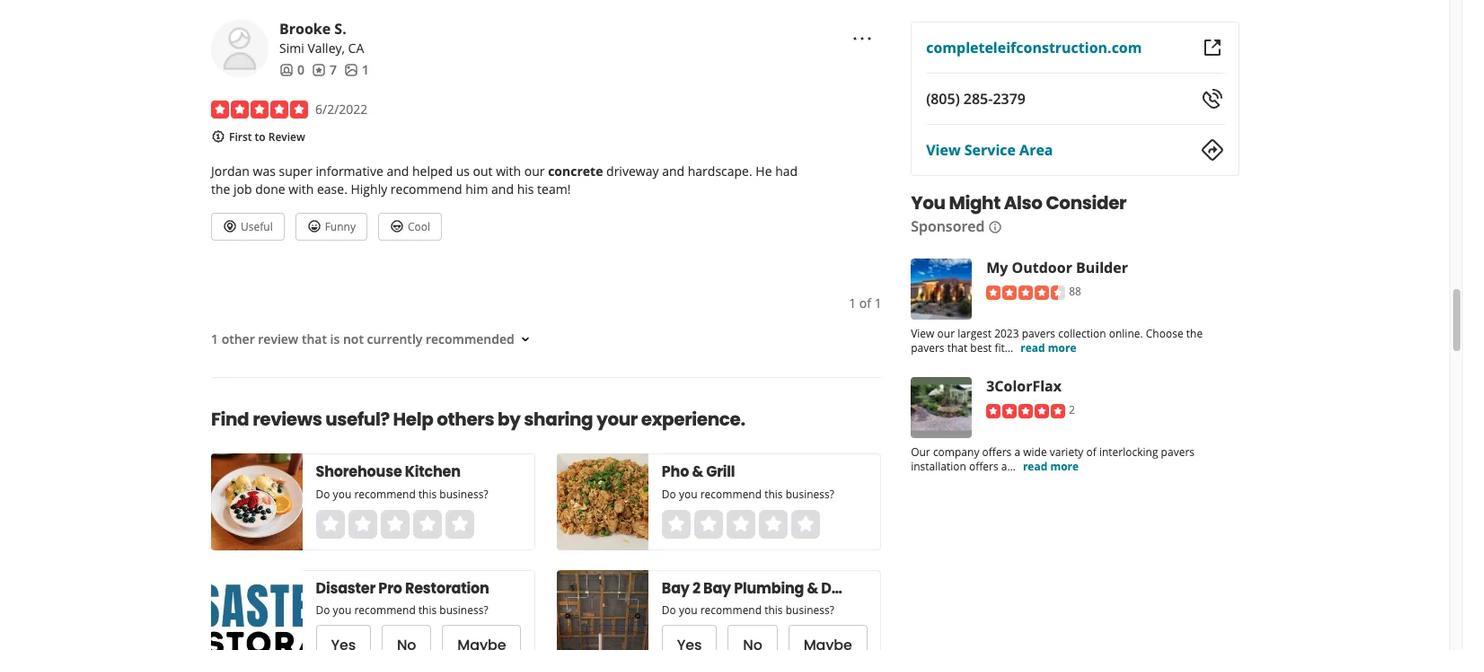 Task type: locate. For each thing, give the bounding box(es) containing it.
do down "pho"
[[662, 488, 677, 503]]

that left the 'is'
[[302, 331, 327, 348]]

0 horizontal spatial that
[[302, 331, 327, 348]]

is
[[330, 331, 340, 348]]

rating element
[[316, 510, 474, 539], [662, 510, 821, 539]]

our company offers a wide variety of interlocking pavers installation offers a…
[[911, 445, 1195, 474]]

you for bay
[[680, 603, 698, 618]]

the right choose
[[1186, 326, 1203, 341]]

this down plumbing
[[765, 603, 784, 618]]

our up his
[[524, 163, 545, 180]]

0 vertical spatial read more
[[1020, 341, 1076, 356]]

completeleifconstruction.com
[[926, 38, 1142, 58]]

experience.
[[641, 407, 745, 432]]

and right driveway
[[662, 163, 685, 180]]

(no rating) image down shorehouse kitchen
[[316, 510, 474, 539]]

find reviews useful? help others by sharing your experience.
[[211, 407, 745, 432]]

pho & grill link
[[662, 462, 847, 484]]

more right wide
[[1050, 459, 1079, 474]]

1 horizontal spatial the
[[1186, 326, 1203, 341]]

1 vertical spatial the
[[1186, 326, 1203, 341]]

read right 'a'
[[1023, 459, 1047, 474]]

pavers inside our company offers a wide variety of interlocking pavers installation offers a…
[[1161, 445, 1195, 460]]

the
[[211, 181, 230, 198], [1186, 326, 1203, 341]]

0 vertical spatial read more link
[[1020, 341, 1076, 356]]

restoration
[[406, 579, 490, 599]]

do you recommend this business? down disaster pro restoration
[[316, 603, 489, 618]]

do
[[316, 488, 331, 503], [662, 488, 677, 503], [316, 603, 331, 618], [662, 603, 677, 618]]

you
[[333, 488, 352, 503], [680, 488, 698, 503], [333, 603, 352, 618], [680, 603, 698, 618]]

pro
[[379, 579, 403, 599]]

0 horizontal spatial (no rating) image
[[316, 510, 474, 539]]

interlocking
[[1099, 445, 1158, 460]]

16 first v2 image
[[211, 129, 226, 144]]

read
[[1020, 341, 1045, 356], [1023, 459, 1047, 474]]

our left largest
[[937, 326, 955, 341]]

disaster pro restoration
[[316, 579, 490, 599]]

business? for disaster pro restoration
[[440, 603, 489, 618]]

this down disaster pro restoration "link"
[[419, 603, 437, 618]]

recommend
[[391, 181, 462, 198], [355, 488, 416, 503], [701, 488, 762, 503], [355, 603, 416, 618], [701, 603, 762, 618]]

this down pho & grill link
[[765, 488, 784, 503]]

0 vertical spatial read
[[1020, 341, 1045, 356]]

do you recommend this business? down bay 2 bay plumbing & drains link
[[662, 603, 835, 618]]

pavers left largest
[[911, 341, 944, 356]]

2
[[1069, 403, 1075, 418], [693, 579, 701, 599]]

0 vertical spatial 5 star rating image
[[211, 101, 308, 119]]

you down shorehouse
[[333, 488, 352, 503]]

1 (no rating) image from the left
[[316, 510, 474, 539]]

0 horizontal spatial 2
[[693, 579, 701, 599]]

business? down pho & grill link
[[786, 488, 835, 503]]

useful button
[[211, 213, 285, 241]]

2 horizontal spatial and
[[662, 163, 685, 180]]

0 vertical spatial more
[[1048, 341, 1076, 356]]

1 horizontal spatial that
[[947, 341, 967, 356]]

view service area
[[926, 140, 1053, 160]]

0 horizontal spatial &
[[693, 462, 704, 483]]

read for my outdoor builder
[[1020, 341, 1045, 356]]

my outdoor builder
[[986, 258, 1128, 278]]

rating element for kitchen
[[316, 510, 474, 539]]

valley,
[[308, 40, 345, 57]]

(no rating) image
[[316, 510, 474, 539], [662, 510, 821, 539]]

wide
[[1023, 445, 1047, 460]]

of inside our company offers a wide variety of interlocking pavers installation offers a…
[[1086, 445, 1096, 460]]

& inside bay 2 bay plumbing & drains link
[[808, 579, 819, 599]]

recommend down helped
[[391, 181, 462, 198]]

you for pho
[[680, 488, 698, 503]]

read more right 2023
[[1020, 341, 1076, 356]]

funny
[[325, 219, 356, 234]]

read right fit…
[[1020, 341, 1045, 356]]

1 for 1 other review that is not currently recommended
[[211, 331, 218, 348]]

with inside driveway and hardscape. he had the job done with ease. highly recommend him and his team!
[[289, 181, 314, 198]]

(no rating) image down pho & grill link
[[662, 510, 821, 539]]

with up his
[[496, 163, 521, 180]]

of
[[860, 295, 872, 312], [1086, 445, 1096, 460]]

our inside view our largest 2023 pavers collection online. choose the pavers that best fit…
[[937, 326, 955, 341]]

None radio
[[316, 510, 345, 539], [349, 510, 377, 539], [446, 510, 474, 539], [662, 510, 691, 539], [695, 510, 724, 539], [316, 510, 345, 539], [349, 510, 377, 539], [446, 510, 474, 539], [662, 510, 691, 539], [695, 510, 724, 539]]

kitchen
[[405, 462, 461, 483]]

1 vertical spatial our
[[937, 326, 955, 341]]

simi
[[279, 40, 304, 57]]

our
[[911, 445, 930, 460]]

5 star rating image down 3colorflax
[[986, 404, 1065, 418]]

1 vertical spatial more
[[1050, 459, 1079, 474]]

rating element down pho & grill link
[[662, 510, 821, 539]]

(no rating) image for &
[[662, 510, 821, 539]]

& right "pho"
[[693, 462, 704, 483]]

that
[[302, 331, 327, 348], [947, 341, 967, 356]]

do right photo of bay 2 bay plumbing & drains
[[662, 603, 677, 618]]

business? down restoration
[[440, 603, 489, 618]]

7
[[330, 61, 337, 78]]

our
[[524, 163, 545, 180], [937, 326, 955, 341]]

16 photos v2 image
[[344, 63, 358, 77]]

and
[[387, 163, 409, 180], [662, 163, 685, 180], [491, 181, 514, 198]]

read more link for my outdoor builder
[[1020, 341, 1076, 356]]

285-
[[963, 89, 993, 109]]

you down disaster
[[333, 603, 352, 618]]

bay 2 bay plumbing & drains
[[662, 579, 869, 599]]

company
[[933, 445, 979, 460]]

cool button
[[378, 213, 442, 241]]

recommend down grill
[[701, 488, 762, 503]]

ease.
[[317, 181, 348, 198]]

0 vertical spatial 2
[[1069, 403, 1075, 418]]

disaster pro restoration link
[[316, 579, 501, 600]]

brooke s. link
[[279, 19, 347, 39]]

1 horizontal spatial our
[[937, 326, 955, 341]]

bay
[[662, 579, 690, 599], [704, 579, 732, 599]]

0 vertical spatial view
[[926, 140, 961, 160]]

this down kitchen
[[419, 488, 437, 503]]

read more
[[1020, 341, 1076, 356], [1023, 459, 1079, 474]]

jordan was super informative and helped us out with our concrete
[[211, 163, 603, 180]]

2 up variety
[[1069, 403, 1075, 418]]

1 inside photos element
[[362, 61, 369, 78]]

and up highly
[[387, 163, 409, 180]]

with for done
[[289, 181, 314, 198]]

recommend down bay 2 bay plumbing & drains link
[[701, 603, 762, 618]]

more
[[1048, 341, 1076, 356], [1050, 459, 1079, 474]]

online.
[[1109, 326, 1143, 341]]

1 horizontal spatial of
[[1086, 445, 1096, 460]]

do you recommend this business? down shorehouse kitchen link
[[316, 488, 489, 503]]

1 other review that is not currently recommended link
[[211, 331, 533, 348]]

of left my outdoor builder image
[[860, 295, 872, 312]]

business? down kitchen
[[440, 488, 489, 503]]

1 vertical spatial of
[[1086, 445, 1096, 460]]

photo of bay 2 bay plumbing & drains image
[[557, 571, 649, 650]]

1 horizontal spatial pavers
[[1022, 326, 1055, 341]]

16 chevron down v2 image
[[518, 332, 533, 347]]

0 horizontal spatial our
[[524, 163, 545, 180]]

you for shorehouse
[[333, 488, 352, 503]]

do you recommend this business? down pho & grill link
[[662, 488, 835, 503]]

1 horizontal spatial 5 star rating image
[[986, 404, 1065, 418]]

1 horizontal spatial rating element
[[662, 510, 821, 539]]

brooke s. simi valley, ca
[[279, 19, 364, 57]]

best
[[970, 341, 992, 356]]

read more link right 2023
[[1020, 341, 1076, 356]]

view left service
[[926, 140, 961, 160]]

1 vertical spatial 5 star rating image
[[986, 404, 1065, 418]]

outdoor
[[1012, 258, 1072, 278]]

0 vertical spatial &
[[693, 462, 704, 483]]

3colorflax image
[[911, 377, 972, 438]]

24 phone v2 image
[[1202, 88, 1224, 110]]

1 vertical spatial with
[[289, 181, 314, 198]]

business? for shorehouse kitchen
[[440, 488, 489, 503]]

do for disaster pro restoration
[[316, 603, 331, 618]]

my outdoor builder image
[[911, 259, 972, 320]]

offers left a…
[[969, 459, 998, 474]]

4.5 star rating image
[[986, 286, 1065, 300]]

1 for 1 of 1
[[849, 295, 856, 312]]

0 horizontal spatial rating element
[[316, 510, 474, 539]]

2 bay from the left
[[704, 579, 732, 599]]

that left best
[[947, 341, 967, 356]]

with down super
[[289, 181, 314, 198]]

1 vertical spatial read
[[1023, 459, 1047, 474]]

do down disaster
[[316, 603, 331, 618]]

2379
[[993, 89, 1026, 109]]

read more for my outdoor builder
[[1020, 341, 1076, 356]]

1 vertical spatial view
[[911, 326, 934, 341]]

view for view service area
[[926, 140, 961, 160]]

do you recommend this business? for kitchen
[[316, 488, 489, 503]]

1 rating element from the left
[[316, 510, 474, 539]]

you down bay 2 bay plumbing & drains link
[[680, 603, 698, 618]]

of right variety
[[1086, 445, 1096, 460]]

0 vertical spatial with
[[496, 163, 521, 180]]

photo of disaster pro restoration image
[[211, 571, 303, 650]]

bay right photo of bay 2 bay plumbing & drains
[[662, 579, 690, 599]]

recommend for restoration
[[355, 603, 416, 618]]

(no rating) image for kitchen
[[316, 510, 474, 539]]

None radio
[[381, 510, 410, 539], [413, 510, 442, 539], [727, 510, 756, 539], [759, 510, 788, 539], [792, 510, 821, 539], [381, 510, 410, 539], [413, 510, 442, 539], [727, 510, 756, 539], [759, 510, 788, 539], [792, 510, 821, 539]]

read more link
[[1020, 341, 1076, 356], [1023, 459, 1079, 474]]

0 horizontal spatial with
[[289, 181, 314, 198]]

help
[[393, 407, 433, 432]]

not
[[343, 331, 364, 348]]

0 horizontal spatial bay
[[662, 579, 690, 599]]

1 vertical spatial read more
[[1023, 459, 1079, 474]]

driveway
[[606, 163, 659, 180]]

2 (no rating) image from the left
[[662, 510, 821, 539]]

0 vertical spatial our
[[524, 163, 545, 180]]

recommend down pro
[[355, 603, 416, 618]]

shorehouse kitchen link
[[316, 462, 501, 484]]

more for 3colorflax
[[1050, 459, 1079, 474]]

to
[[255, 129, 266, 145]]

sponsored
[[911, 217, 985, 236]]

1 vertical spatial &
[[808, 579, 819, 599]]

1 for 1
[[362, 61, 369, 78]]

0 horizontal spatial and
[[387, 163, 409, 180]]

& inside pho & grill link
[[693, 462, 704, 483]]

0 horizontal spatial 5 star rating image
[[211, 101, 308, 119]]

2 left plumbing
[[693, 579, 701, 599]]

24 directions v2 image
[[1202, 139, 1224, 161]]

pavers right 2023
[[1022, 326, 1055, 341]]

0 horizontal spatial the
[[211, 181, 230, 198]]

pavers right interlocking
[[1161, 445, 1195, 460]]

2 horizontal spatial pavers
[[1161, 445, 1195, 460]]

recommend for grill
[[701, 488, 762, 503]]

1 horizontal spatial (no rating) image
[[662, 510, 821, 539]]

0 vertical spatial the
[[211, 181, 230, 198]]

business?
[[440, 488, 489, 503], [786, 488, 835, 503], [440, 603, 489, 618], [786, 603, 835, 618]]

5 star rating image
[[211, 101, 308, 119], [986, 404, 1065, 418]]

2 inside find reviews useful? help others by sharing your experience. element
[[693, 579, 701, 599]]

1 horizontal spatial bay
[[704, 579, 732, 599]]

1 horizontal spatial &
[[808, 579, 819, 599]]

and left his
[[491, 181, 514, 198]]

more up 3colorflax
[[1048, 341, 1076, 356]]

sharing
[[524, 407, 593, 432]]

read more right 'a'
[[1023, 459, 1079, 474]]

1
[[362, 61, 369, 78], [849, 295, 856, 312], [875, 295, 882, 312], [211, 331, 218, 348]]

2 rating element from the left
[[662, 510, 821, 539]]

view down my outdoor builder image
[[911, 326, 934, 341]]

the down jordan
[[211, 181, 230, 198]]

photos element
[[344, 61, 369, 79]]

first to review
[[229, 129, 305, 145]]

view our largest 2023 pavers collection online. choose the pavers that best fit…
[[911, 326, 1203, 356]]

3colorflax link
[[986, 376, 1062, 396]]

& left drains
[[808, 579, 819, 599]]

view inside view our largest 2023 pavers collection online. choose the pavers that best fit…
[[911, 326, 934, 341]]

bay left plumbing
[[704, 579, 732, 599]]

1 horizontal spatial with
[[496, 163, 521, 180]]

5 star rating image up to
[[211, 101, 308, 119]]

0 horizontal spatial of
[[860, 295, 872, 312]]

read more link right 'a'
[[1023, 459, 1079, 474]]

do down shorehouse
[[316, 488, 331, 503]]

1 vertical spatial 2
[[693, 579, 701, 599]]

0 vertical spatial of
[[860, 295, 872, 312]]

rating element down shorehouse kitchen
[[316, 510, 474, 539]]

offers
[[982, 445, 1011, 460], [969, 459, 998, 474]]

useful
[[241, 219, 273, 234]]

do for shorehouse kitchen
[[316, 488, 331, 503]]

business? down drains
[[786, 603, 835, 618]]

1 vertical spatial read more link
[[1023, 459, 1079, 474]]

you down 'pho & grill'
[[680, 488, 698, 503]]



Task type: vqa. For each thing, say whether or not it's contained in the screenshot.
Things To Do, Nail Salons, Plumbers field
no



Task type: describe. For each thing, give the bounding box(es) containing it.
also
[[1004, 190, 1042, 216]]

driveway and hardscape. he had the job done with ease. highly recommend him and his team!
[[211, 163, 798, 198]]

concrete
[[548, 163, 603, 180]]

my outdoor builder link
[[986, 258, 1128, 278]]

1 of 1
[[849, 295, 882, 312]]

he
[[756, 163, 772, 180]]

photo of shorehouse kitchen image
[[211, 454, 303, 551]]

useful?
[[325, 407, 390, 432]]

us
[[456, 163, 470, 180]]

plumbing
[[735, 579, 805, 599]]

area
[[1019, 140, 1053, 160]]

16 info v2 image
[[988, 220, 1003, 234]]

him
[[466, 181, 488, 198]]

shorehouse kitchen
[[316, 462, 461, 483]]

disaster
[[316, 579, 376, 599]]

1 horizontal spatial and
[[491, 181, 514, 198]]

photo of brooke s. image
[[211, 20, 269, 77]]

this for &
[[765, 488, 784, 503]]

menu image
[[851, 28, 873, 49]]

rating element for &
[[662, 510, 821, 539]]

(805) 285-2379
[[926, 89, 1026, 109]]

business? for pho & grill
[[786, 488, 835, 503]]

that inside recommended reviews element
[[302, 331, 327, 348]]

this for kitchen
[[419, 488, 437, 503]]

shorehouse
[[316, 462, 403, 483]]

find reviews useful? help others by sharing your experience. element
[[182, 378, 882, 650]]

a
[[1014, 445, 1020, 460]]

super
[[279, 163, 313, 180]]

recommend down shorehouse kitchen
[[355, 488, 416, 503]]

reviews element
[[312, 61, 337, 79]]

highly
[[351, 181, 387, 198]]

bay 2 bay plumbing & drains link
[[662, 579, 869, 600]]

funny button
[[295, 213, 367, 241]]

5 star rating image for 2
[[986, 404, 1065, 418]]

do for bay 2 bay plumbing & drains
[[662, 603, 677, 618]]

business? for bay 2 bay plumbing & drains
[[786, 603, 835, 618]]

this for 2
[[765, 603, 784, 618]]

installation
[[911, 459, 966, 474]]

view for view our largest 2023 pavers collection online. choose the pavers that best fit…
[[911, 326, 934, 341]]

a…
[[1001, 459, 1016, 474]]

team!
[[537, 181, 571, 198]]

photo of pho & grill image
[[557, 454, 649, 551]]

find
[[211, 407, 249, 432]]

informative
[[316, 163, 383, 180]]

16 review v2 image
[[312, 63, 326, 77]]

recommend for bay
[[701, 603, 762, 618]]

do you recommend this business? for pro
[[316, 603, 489, 618]]

his
[[517, 181, 534, 198]]

ca
[[348, 40, 364, 57]]

builder
[[1076, 258, 1128, 278]]

you
[[911, 190, 945, 216]]

first
[[229, 129, 252, 145]]

16 funny v2 image
[[307, 219, 321, 234]]

the inside driveway and hardscape. he had the job done with ease. highly recommend him and his team!
[[211, 181, 230, 198]]

service
[[964, 140, 1016, 160]]

you for disaster
[[333, 603, 352, 618]]

the inside view our largest 2023 pavers collection online. choose the pavers that best fit…
[[1186, 326, 1203, 341]]

6/2/2022
[[315, 101, 368, 118]]

drains
[[822, 579, 869, 599]]

others
[[437, 407, 494, 432]]

other
[[222, 331, 255, 348]]

0 horizontal spatial pavers
[[911, 341, 944, 356]]

recommended
[[426, 331, 515, 348]]

largest
[[957, 326, 991, 341]]

do for pho & grill
[[662, 488, 677, 503]]

helped
[[412, 163, 453, 180]]

16 cool v2 image
[[390, 219, 404, 234]]

that inside view our largest 2023 pavers collection online. choose the pavers that best fit…
[[947, 341, 967, 356]]

our inside recommended reviews element
[[524, 163, 545, 180]]

completeleifconstruction.com link
[[926, 38, 1142, 58]]

my
[[986, 258, 1008, 278]]

currently
[[367, 331, 423, 348]]

done
[[255, 181, 285, 198]]

88
[[1069, 284, 1081, 299]]

16 friends v2 image
[[279, 63, 294, 77]]

review
[[268, 129, 305, 145]]

hardscape.
[[688, 163, 753, 180]]

0
[[297, 61, 305, 78]]

collection
[[1058, 326, 1106, 341]]

might
[[949, 190, 1000, 216]]

recommended reviews element
[[200, 0, 889, 349]]

recommend inside driveway and hardscape. he had the job done with ease. highly recommend him and his team!
[[391, 181, 462, 198]]

more for my outdoor builder
[[1048, 341, 1076, 356]]

grill
[[707, 462, 736, 483]]

you might also consider
[[911, 190, 1126, 216]]

your
[[597, 407, 638, 432]]

1 horizontal spatial 2
[[1069, 403, 1075, 418]]

pho & grill
[[662, 462, 736, 483]]

24 external link v2 image
[[1202, 37, 1224, 58]]

of inside recommended reviews element
[[860, 295, 872, 312]]

pho
[[662, 462, 690, 483]]

cool
[[408, 219, 430, 234]]

view service area link
[[926, 140, 1053, 160]]

do you recommend this business? for 2
[[662, 603, 835, 618]]

friends element
[[279, 61, 305, 79]]

fit…
[[995, 341, 1013, 356]]

with for out
[[496, 163, 521, 180]]

out
[[473, 163, 493, 180]]

consider
[[1046, 190, 1126, 216]]

brooke
[[279, 19, 331, 39]]

1 bay from the left
[[662, 579, 690, 599]]

review
[[258, 331, 299, 348]]

read more for 3colorflax
[[1023, 459, 1079, 474]]

2023
[[994, 326, 1019, 341]]

jordan
[[211, 163, 250, 180]]

offers left 'a'
[[982, 445, 1011, 460]]

1 other review that is not currently recommended
[[211, 331, 515, 348]]

read for 3colorflax
[[1023, 459, 1047, 474]]

5 star rating image for 6/2/2022
[[211, 101, 308, 119]]

had
[[775, 163, 798, 180]]

16 useful v2 image
[[223, 219, 237, 234]]

by
[[498, 407, 521, 432]]

this for pro
[[419, 603, 437, 618]]

choose
[[1146, 326, 1183, 341]]

do you recommend this business? for &
[[662, 488, 835, 503]]

reviews
[[253, 407, 322, 432]]

read more link for 3colorflax
[[1023, 459, 1079, 474]]



